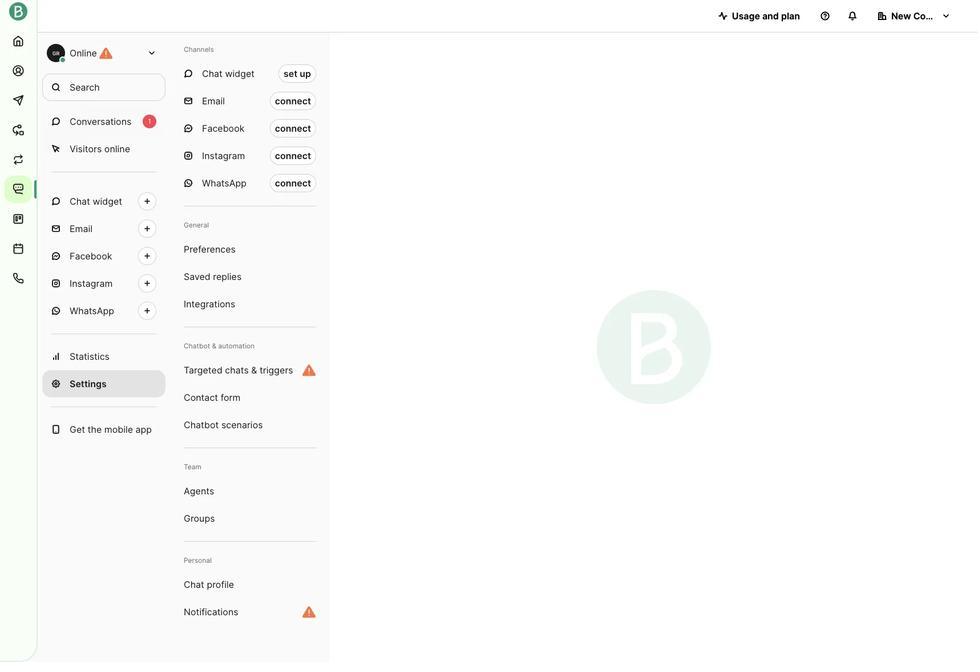 Task type: locate. For each thing, give the bounding box(es) containing it.
email link
[[42, 215, 166, 243]]

1 vertical spatial chatbot
[[184, 420, 219, 431]]

0 horizontal spatial instagram
[[70, 278, 113, 290]]

instagram link
[[42, 270, 166, 298]]

chatbot for chatbot scenarios
[[184, 420, 219, 431]]

facebook
[[202, 123, 245, 134], [70, 251, 112, 262]]

scenarios
[[222, 420, 263, 431]]

saved
[[184, 271, 211, 283]]

preferences link
[[175, 236, 325, 263]]

chat
[[202, 68, 223, 79], [70, 196, 90, 207], [184, 580, 204, 591]]

instagram
[[202, 150, 245, 162], [70, 278, 113, 290]]

0 horizontal spatial whatsapp
[[70, 306, 114, 317]]

connect
[[275, 95, 311, 107], [275, 123, 311, 134], [275, 150, 311, 162], [275, 178, 311, 189]]

1 horizontal spatial widget
[[225, 68, 255, 79]]

& right chats
[[251, 365, 257, 376]]

whatsapp
[[202, 178, 247, 189], [70, 306, 114, 317]]

whatsapp down instagram link
[[70, 306, 114, 317]]

1 vertical spatial chat
[[70, 196, 90, 207]]

widget left set
[[225, 68, 255, 79]]

3 connect from the top
[[275, 150, 311, 162]]

email down channels
[[202, 95, 225, 107]]

chatbot up targeted at left
[[184, 342, 210, 351]]

chatbot
[[184, 342, 210, 351], [184, 420, 219, 431]]

facebook inside 'link'
[[70, 251, 112, 262]]

1 chatbot from the top
[[184, 342, 210, 351]]

set up
[[284, 68, 311, 79]]

0 horizontal spatial widget
[[93, 196, 122, 207]]

search
[[70, 82, 100, 93]]

widget up the email link
[[93, 196, 122, 207]]

0 horizontal spatial &
[[212, 342, 216, 351]]

2 chatbot from the top
[[184, 420, 219, 431]]

email
[[202, 95, 225, 107], [70, 223, 93, 235]]

visitors
[[70, 143, 102, 155]]

0 vertical spatial facebook
[[202, 123, 245, 134]]

saved replies link
[[175, 263, 325, 291]]

1 vertical spatial whatsapp
[[70, 306, 114, 317]]

search link
[[42, 74, 166, 101]]

chatbot for chatbot & automation
[[184, 342, 210, 351]]

email down chat widget link at the top left of the page
[[70, 223, 93, 235]]

0 vertical spatial whatsapp
[[202, 178, 247, 189]]

0 vertical spatial chatbot
[[184, 342, 210, 351]]

up
[[300, 68, 311, 79]]

the
[[88, 424, 102, 436]]

0 horizontal spatial email
[[70, 223, 93, 235]]

0 horizontal spatial chat widget
[[70, 196, 122, 207]]

1 vertical spatial &
[[251, 365, 257, 376]]

targeted
[[184, 365, 223, 376]]

facebook link
[[42, 243, 166, 270]]

1 horizontal spatial facebook
[[202, 123, 245, 134]]

4 connect from the top
[[275, 178, 311, 189]]

new company
[[892, 10, 956, 22]]

0 vertical spatial chat widget
[[202, 68, 255, 79]]

1 vertical spatial widget
[[93, 196, 122, 207]]

form
[[221, 392, 241, 404]]

2 connect from the top
[[275, 123, 311, 134]]

0 vertical spatial instagram
[[202, 150, 245, 162]]

online
[[70, 47, 97, 59]]

mobile
[[104, 424, 133, 436]]

get
[[70, 424, 85, 436]]

&
[[212, 342, 216, 351], [251, 365, 257, 376]]

1 horizontal spatial &
[[251, 365, 257, 376]]

0 vertical spatial &
[[212, 342, 216, 351]]

& left automation
[[212, 342, 216, 351]]

0 horizontal spatial facebook
[[70, 251, 112, 262]]

connect for email
[[275, 95, 311, 107]]

agents link
[[175, 478, 325, 505]]

chat widget down channels
[[202, 68, 255, 79]]

1 vertical spatial chat widget
[[70, 196, 122, 207]]

1 vertical spatial email
[[70, 223, 93, 235]]

chat widget up the email link
[[70, 196, 122, 207]]

online
[[104, 143, 130, 155]]

1 vertical spatial instagram
[[70, 278, 113, 290]]

whatsapp up general
[[202, 178, 247, 189]]

2 vertical spatial chat
[[184, 580, 204, 591]]

and
[[763, 10, 779, 22]]

1 vertical spatial facebook
[[70, 251, 112, 262]]

settings link
[[42, 371, 166, 398]]

statistics
[[70, 351, 110, 363]]

new company button
[[869, 5, 960, 27]]

chat widget
[[202, 68, 255, 79], [70, 196, 122, 207]]

general
[[184, 221, 209, 230]]

preferences
[[184, 244, 236, 255]]

usage and plan button
[[710, 5, 810, 27]]

notifications link
[[175, 599, 325, 626]]

connect for whatsapp
[[275, 178, 311, 189]]

1 horizontal spatial instagram
[[202, 150, 245, 162]]

widget
[[225, 68, 255, 79], [93, 196, 122, 207]]

statistics link
[[42, 343, 166, 371]]

chatbot down contact on the bottom left of the page
[[184, 420, 219, 431]]

chat down personal
[[184, 580, 204, 591]]

1 connect from the top
[[275, 95, 311, 107]]

notifications
[[184, 607, 238, 618]]

company
[[914, 10, 956, 22]]

1 horizontal spatial email
[[202, 95, 225, 107]]

chat down channels
[[202, 68, 223, 79]]

chatbot scenarios
[[184, 420, 263, 431]]

chat up the email link
[[70, 196, 90, 207]]



Task type: vqa. For each thing, say whether or not it's contained in the screenshot.
the Integrations link
yes



Task type: describe. For each thing, give the bounding box(es) containing it.
visitors online
[[70, 143, 130, 155]]

0 vertical spatial widget
[[225, 68, 255, 79]]

agents
[[184, 486, 214, 497]]

get the mobile app
[[70, 424, 152, 436]]

1 horizontal spatial chat widget
[[202, 68, 255, 79]]

chatbot & automation
[[184, 342, 255, 351]]

contact form link
[[175, 384, 325, 412]]

chats
[[225, 365, 249, 376]]

conversations
[[70, 116, 132, 127]]

gr
[[52, 50, 60, 56]]

contact form
[[184, 392, 241, 404]]

targeted chats & triggers
[[184, 365, 293, 376]]

1
[[148, 117, 151, 126]]

saved replies
[[184, 271, 242, 283]]

automation
[[218, 342, 255, 351]]

team
[[184, 463, 202, 472]]

settings
[[70, 379, 107, 390]]

get the mobile app link
[[42, 416, 166, 444]]

integrations
[[184, 299, 235, 310]]

chat profile
[[184, 580, 234, 591]]

groups link
[[175, 505, 325, 533]]

email inside the email link
[[70, 223, 93, 235]]

targeted chats & triggers link
[[175, 357, 325, 384]]

usage
[[732, 10, 761, 22]]

groups
[[184, 513, 215, 525]]

connect for instagram
[[275, 150, 311, 162]]

usage and plan
[[732, 10, 801, 22]]

triggers
[[260, 365, 293, 376]]

whatsapp link
[[42, 298, 166, 325]]

new
[[892, 10, 912, 22]]

visitors online link
[[42, 135, 166, 163]]

chat widget link
[[42, 188, 166, 215]]

0 vertical spatial email
[[202, 95, 225, 107]]

chat profile link
[[175, 572, 325, 599]]

personal
[[184, 557, 212, 565]]

profile
[[207, 580, 234, 591]]

app
[[136, 424, 152, 436]]

set
[[284, 68, 298, 79]]

connect for facebook
[[275, 123, 311, 134]]

replies
[[213, 271, 242, 283]]

chatbot scenarios link
[[175, 412, 325, 439]]

plan
[[782, 10, 801, 22]]

integrations link
[[175, 291, 325, 318]]

1 horizontal spatial whatsapp
[[202, 178, 247, 189]]

0 vertical spatial chat
[[202, 68, 223, 79]]

contact
[[184, 392, 218, 404]]

channels
[[184, 45, 214, 54]]



